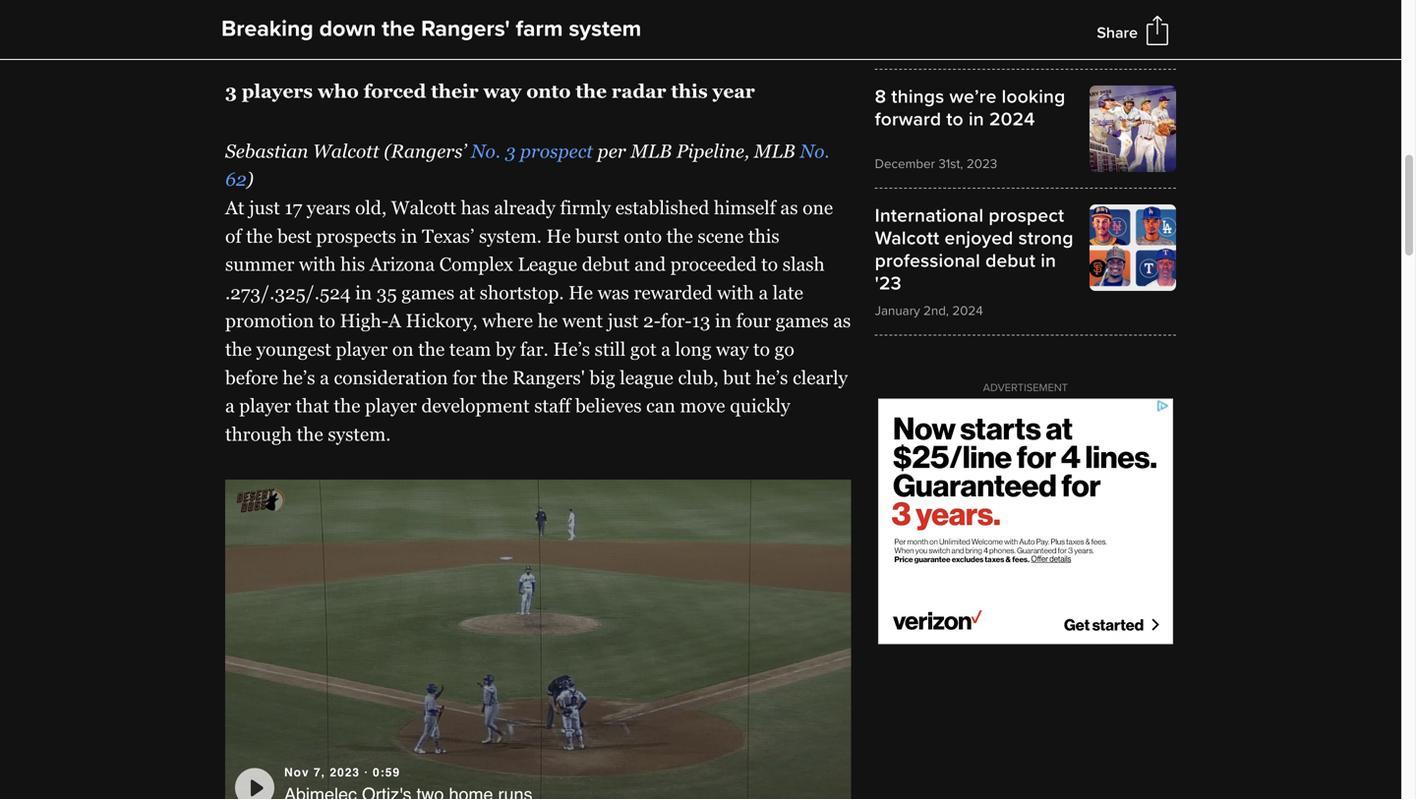 Task type: vqa. For each thing, say whether or not it's contained in the screenshot.
COLORADO ROCKIES LOGO
no



Task type: locate. For each thing, give the bounding box(es) containing it.
no. up has at the top
[[471, 140, 501, 162]]

0 vertical spatial this
[[671, 81, 708, 102]]

2023 inside mlb media player 'group'
[[330, 766, 360, 780]]

'23
[[875, 272, 902, 295]]

0 horizontal spatial 2024
[[953, 303, 983, 319]]

complex
[[439, 254, 513, 275]]

0 vertical spatial 3
[[225, 81, 237, 102]]

0 vertical spatial 2023
[[967, 156, 998, 172]]

but
[[723, 367, 751, 388]]

1 vertical spatial walcott
[[391, 197, 456, 218]]

1 vertical spatial this
[[749, 226, 780, 247]]

0 vertical spatial system.
[[479, 226, 542, 247]]

a right got
[[661, 339, 671, 360]]

1 vertical spatial 2023
[[330, 766, 360, 780]]

the right for
[[481, 367, 508, 388]]

just
[[249, 197, 280, 218], [608, 311, 639, 332]]

2 horizontal spatial walcott
[[875, 227, 940, 250]]

0 horizontal spatial way
[[483, 81, 522, 102]]

radar
[[612, 81, 666, 102]]

1 vertical spatial onto
[[624, 226, 662, 247]]

system. down already
[[479, 226, 542, 247]]

to left go
[[754, 339, 770, 360]]

their
[[431, 81, 479, 102]]

0 vertical spatial onto
[[526, 81, 571, 102]]

1 horizontal spatial just
[[608, 311, 639, 332]]

1 horizontal spatial no.
[[800, 140, 830, 162]]

december 31st, 2023
[[875, 156, 998, 172]]

in
[[969, 108, 985, 131], [401, 226, 418, 247], [1041, 250, 1057, 272], [355, 282, 372, 303], [715, 311, 732, 332]]

0 vertical spatial just
[[249, 197, 280, 218]]

player
[[336, 339, 388, 360], [239, 396, 291, 417], [365, 396, 417, 417]]

in right enjoyed
[[1041, 250, 1057, 272]]

no.
[[471, 140, 501, 162], [800, 140, 830, 162]]

in inside 8 things we're looking forward to in 2024
[[969, 108, 985, 131]]

down
[[319, 15, 376, 43]]

mlb right the per at the left of the page
[[631, 140, 672, 162]]

onto up the "and"
[[624, 226, 662, 247]]

rangers'
[[421, 15, 510, 43], [512, 367, 585, 388]]

international
[[875, 204, 984, 227]]

1 horizontal spatial this
[[749, 226, 780, 247]]

debut inside the "international prospect walcott enjoyed strong professional debut in '23 january 2nd, 2024"
[[986, 250, 1036, 272]]

player down consideration
[[365, 396, 417, 417]]

year
[[713, 81, 755, 102]]

quickly
[[730, 396, 790, 417]]

1 vertical spatial prospect
[[989, 204, 1065, 227]]

old,
[[355, 197, 387, 218]]

mlb right "pipeline,"
[[754, 140, 795, 162]]

2 vertical spatial walcott
[[875, 227, 940, 250]]

sebastian walcott (rangers' no. 3 prospect per mlb pipeline, mlb
[[225, 140, 800, 162]]

rewarded
[[634, 282, 713, 303]]

prospect left the per at the left of the page
[[520, 140, 593, 162]]

proceeded
[[671, 254, 757, 275]]

he's
[[283, 367, 315, 388], [756, 367, 788, 388]]

rangers' up staff
[[512, 367, 585, 388]]

3 up already
[[505, 140, 516, 162]]

debut right professional in the right of the page
[[986, 250, 1036, 272]]

he's up quickly
[[756, 367, 788, 388]]

0 horizontal spatial 2023
[[330, 766, 360, 780]]

0 vertical spatial 2024
[[990, 108, 1035, 131]]

walcott up '23
[[875, 227, 940, 250]]

2023 right 31st,
[[967, 156, 998, 172]]

31st,
[[939, 156, 963, 172]]

to
[[947, 108, 964, 131], [762, 254, 778, 275], [319, 311, 335, 332], [754, 339, 770, 360]]

advertisement region
[[878, 399, 1173, 645]]

games
[[402, 282, 455, 303], [776, 311, 829, 332]]

rangers' up "their"
[[421, 15, 510, 43]]

1 vertical spatial way
[[716, 339, 749, 360]]

0 vertical spatial as
[[781, 197, 798, 218]]

walcott up years
[[313, 140, 379, 162]]

league
[[518, 254, 577, 275]]

on
[[392, 339, 414, 360]]

he's down youngest
[[283, 367, 315, 388]]

the right of
[[246, 226, 273, 247]]

and
[[635, 254, 666, 275]]

he
[[538, 311, 558, 332]]

2023 left the '·'
[[330, 766, 360, 780]]

0 horizontal spatial no.
[[471, 140, 501, 162]]

0 horizontal spatial debut
[[582, 254, 630, 275]]

onto up no. 3 prospect link
[[526, 81, 571, 102]]

1 vertical spatial 2024
[[953, 303, 983, 319]]

this
[[671, 81, 708, 102], [749, 226, 780, 247]]

0 vertical spatial way
[[483, 81, 522, 102]]

he's
[[553, 339, 590, 360]]

players
[[242, 81, 313, 102]]

1 vertical spatial rangers'
[[512, 367, 585, 388]]

best
[[277, 226, 312, 247]]

0 vertical spatial with
[[299, 254, 336, 275]]

the right on
[[418, 339, 445, 360]]

0 horizontal spatial system.
[[328, 424, 391, 445]]

0 horizontal spatial mlb
[[631, 140, 672, 162]]

walcott
[[313, 140, 379, 162], [391, 197, 456, 218], [875, 227, 940, 250]]

enjoyed
[[945, 227, 1014, 250]]

1 horizontal spatial way
[[716, 339, 749, 360]]

onto
[[526, 81, 571, 102], [624, 226, 662, 247]]

2023 inside 8 things we're looking forward to in 2024 element
[[967, 156, 998, 172]]

december
[[875, 156, 935, 172]]

2 mlb from the left
[[754, 140, 795, 162]]

1 horizontal spatial 2023
[[967, 156, 998, 172]]

1 vertical spatial 3
[[505, 140, 516, 162]]

8 things we're looking forward to in 2024
[[875, 85, 1066, 131]]

1 horizontal spatial rangers'
[[512, 367, 585, 388]]

games down late
[[776, 311, 829, 332]]

share
[[1097, 23, 1138, 43]]

1 vertical spatial games
[[776, 311, 829, 332]]

just left 2-
[[608, 311, 639, 332]]

0 horizontal spatial this
[[671, 81, 708, 102]]

no. up one
[[800, 140, 830, 162]]

rangers' inside at just 17 years old, walcott has already firmly established himself as one of the best prospects in texas' system. he burst onto the scene this summer with his arizona complex league debut and proceeded to slash .273/.325/.524 in 35 games at shortstop. he was rewarded with a late promotion to high-a hickory, where he went just 2-for-13 in four games as the youngest player on the team by far. he's still got a long way to go before he's a consideration for the rangers' big league club, but he's clearly a player that the player development staff believes can move quickly through the system.
[[512, 367, 585, 388]]

firmly
[[560, 197, 611, 218]]

3
[[225, 81, 237, 102], [505, 140, 516, 162]]

1 no. from the left
[[471, 140, 501, 162]]

walcott up texas'
[[391, 197, 456, 218]]

forward
[[875, 108, 942, 131]]

games up "hickory,"
[[402, 282, 455, 303]]

as left january
[[833, 311, 851, 332]]

just left 17
[[249, 197, 280, 218]]

player up through
[[239, 396, 291, 417]]

in left 35
[[355, 282, 372, 303]]

can
[[646, 396, 676, 417]]

believes
[[575, 396, 642, 417]]

to right 'things'
[[947, 108, 964, 131]]

to up late
[[762, 254, 778, 275]]

sebastian
[[225, 140, 308, 162]]

3 left players
[[225, 81, 237, 102]]

1 horizontal spatial he's
[[756, 367, 788, 388]]

a left late
[[759, 282, 768, 303]]

1 horizontal spatial prospect
[[989, 204, 1065, 227]]

a down 'before'
[[225, 396, 235, 417]]

mlb
[[631, 140, 672, 162], [754, 140, 795, 162]]

35
[[377, 282, 397, 303]]

system. down the that
[[328, 424, 391, 445]]

this left year on the top right
[[671, 81, 708, 102]]

high-
[[340, 311, 389, 332]]

2 no. from the left
[[800, 140, 830, 162]]

at just 17 years old, walcott has already firmly established himself as one of the best prospects in texas' system. he burst onto the scene this summer with his arizona complex league debut and proceeded to slash .273/.325/.524 in 35 games at shortstop. he was rewarded with a late promotion to high-a hickory, where he went just 2-for-13 in four games as the youngest player on the team by far. he's still got a long way to go before he's a consideration for the rangers' big league club, but he's clearly a player that the player development staff believes can move quickly through the system.
[[225, 197, 851, 445]]

1 vertical spatial as
[[833, 311, 851, 332]]

0 vertical spatial prospect
[[520, 140, 593, 162]]

system.
[[479, 226, 542, 247], [328, 424, 391, 445]]

established
[[615, 197, 709, 218]]

prospect
[[520, 140, 593, 162], [989, 204, 1065, 227]]

his
[[340, 254, 365, 275]]

he up league
[[547, 226, 571, 247]]

breaking
[[221, 15, 314, 43]]

1 horizontal spatial walcott
[[391, 197, 456, 218]]

this down himself
[[749, 226, 780, 247]]

debut
[[986, 250, 1036, 272], [582, 254, 630, 275]]

0 horizontal spatial rangers'
[[421, 15, 510, 43]]

the up 'before'
[[225, 339, 252, 360]]

way right "their"
[[483, 81, 522, 102]]

2 he's from the left
[[756, 367, 788, 388]]

he
[[547, 226, 571, 247], [569, 282, 593, 303]]

0 vertical spatial games
[[402, 282, 455, 303]]

1 horizontal spatial 3
[[505, 140, 516, 162]]

to inside 8 things we're looking forward to in 2024
[[947, 108, 964, 131]]

·
[[364, 766, 369, 780]]

go
[[775, 339, 795, 360]]

at
[[459, 282, 475, 303]]

(rangers'
[[384, 140, 466, 162]]

1 vertical spatial system.
[[328, 424, 391, 445]]

with left his
[[299, 254, 336, 275]]

for
[[453, 367, 477, 388]]

0 horizontal spatial he's
[[283, 367, 315, 388]]

he up went
[[569, 282, 593, 303]]

1 mlb from the left
[[631, 140, 672, 162]]

himself
[[714, 197, 776, 218]]

1 horizontal spatial onto
[[624, 226, 662, 247]]

no. 62
[[225, 140, 830, 190]]

1 horizontal spatial as
[[833, 311, 851, 332]]

still
[[595, 339, 626, 360]]

with
[[299, 254, 336, 275], [717, 282, 754, 303]]

with up four at the right
[[717, 282, 754, 303]]

0 vertical spatial walcott
[[313, 140, 379, 162]]

mlb media player group
[[225, 480, 852, 800]]

for-
[[661, 311, 692, 332]]

1 horizontal spatial with
[[717, 282, 754, 303]]

breaking down the rangers' farm system
[[221, 15, 642, 43]]

as left one
[[781, 197, 798, 218]]

1 horizontal spatial debut
[[986, 250, 1036, 272]]

in up december 31st, 2023
[[969, 108, 985, 131]]

summer
[[225, 254, 294, 275]]

prospect down 8 things we're looking forward to in 2024 element
[[989, 204, 1065, 227]]

1 horizontal spatial mlb
[[754, 140, 795, 162]]

texas'
[[422, 226, 474, 247]]

no. inside no. 62
[[800, 140, 830, 162]]

1 vertical spatial just
[[608, 311, 639, 332]]

1 vertical spatial with
[[717, 282, 754, 303]]

late
[[773, 282, 804, 303]]

way up 'but' on the right top
[[716, 339, 749, 360]]

0 horizontal spatial 3
[[225, 81, 237, 102]]

years
[[307, 197, 351, 218]]

before
[[225, 367, 278, 388]]

1 horizontal spatial 2024
[[990, 108, 1035, 131]]

0 horizontal spatial just
[[249, 197, 280, 218]]

shortstop.
[[480, 282, 564, 303]]

debut up 'was'
[[582, 254, 630, 275]]



Task type: describe. For each thing, give the bounding box(es) containing it.
pipeline,
[[677, 140, 750, 162]]

7,
[[314, 766, 326, 780]]

consideration
[[334, 367, 448, 388]]

slash
[[783, 254, 825, 275]]

one
[[803, 197, 833, 218]]

hickory,
[[406, 311, 478, 332]]

2nd,
[[924, 303, 949, 319]]

2023 for 7,
[[330, 766, 360, 780]]

2024 inside 8 things we're looking forward to in 2024
[[990, 108, 1035, 131]]

who
[[318, 81, 359, 102]]

january
[[875, 303, 920, 319]]

1 he's from the left
[[283, 367, 315, 388]]

0:59
[[373, 766, 400, 780]]

promotion
[[225, 311, 314, 332]]

0 horizontal spatial onto
[[526, 81, 571, 102]]

3 players who forced their way onto the radar this year
[[225, 81, 755, 102]]

arizona
[[370, 254, 435, 275]]

forced
[[364, 81, 426, 102]]

0 vertical spatial he
[[547, 226, 571, 247]]

no. 62 link
[[225, 140, 830, 190]]

already
[[494, 197, 556, 218]]

in right 13 on the top of the page
[[715, 311, 732, 332]]

13
[[692, 311, 711, 332]]

debut inside at just 17 years old, walcott has already firmly established himself as one of the best prospects in texas' system. he burst onto the scene this summer with his arizona complex league debut and proceeded to slash .273/.325/.524 in 35 games at shortstop. he was rewarded with a late promotion to high-a hickory, where he went just 2-for-13 in four games as the youngest player on the team by far. he's still got a long way to go before he's a consideration for the rangers' big league club, but he's clearly a player that the player development staff believes can move quickly through the system.
[[582, 254, 630, 275]]

1 horizontal spatial system.
[[479, 226, 542, 247]]

of
[[225, 226, 242, 247]]

0 horizontal spatial with
[[299, 254, 336, 275]]

prospect inside the "international prospect walcott enjoyed strong professional debut in '23 january 2nd, 2024"
[[989, 204, 1065, 227]]

burst
[[576, 226, 619, 247]]

professional
[[875, 250, 981, 272]]

share button
[[1097, 23, 1138, 43]]

has
[[461, 197, 490, 218]]

2024 inside the "international prospect walcott enjoyed strong professional debut in '23 january 2nd, 2024"
[[953, 303, 983, 319]]

0 horizontal spatial prospect
[[520, 140, 593, 162]]

1 horizontal spatial games
[[776, 311, 829, 332]]

things
[[892, 85, 945, 108]]

2-
[[643, 311, 661, 332]]

nov 7, 2023 · 0:59
[[284, 766, 400, 780]]

system
[[569, 15, 642, 43]]

player down high-
[[336, 339, 388, 360]]

international prospect walcott enjoyed strong professional debut in '23 january 2nd, 2024
[[875, 204, 1074, 319]]

1 vertical spatial he
[[569, 282, 593, 303]]

onto inside at just 17 years old, walcott has already firmly established himself as one of the best prospects in texas' system. he burst onto the scene this summer with his arizona complex league debut and proceeded to slash .273/.325/.524 in 35 games at shortstop. he was rewarded with a late promotion to high-a hickory, where he went just 2-for-13 in four games as the youngest player on the team by far. he's still got a long way to go before he's a consideration for the rangers' big league club, but he's clearly a player that the player development staff believes can move quickly through the system.
[[624, 226, 662, 247]]

youngest
[[256, 339, 331, 360]]

the down established at the top of the page
[[667, 226, 693, 247]]

by
[[496, 339, 516, 360]]

through
[[225, 424, 292, 445]]

at
[[225, 197, 244, 218]]

strong
[[1019, 227, 1074, 250]]

development
[[421, 396, 530, 417]]

clearly
[[793, 367, 848, 388]]

went
[[562, 311, 603, 332]]

nov
[[284, 766, 310, 780]]

no. 3 prospect link
[[471, 140, 593, 162]]

in up arizona
[[401, 226, 418, 247]]

international prospect walcott enjoyed strong professional debut in '23 element
[[875, 204, 1176, 319]]

this inside at just 17 years old, walcott has already firmly established himself as one of the best prospects in texas' system. he burst onto the scene this summer with his arizona complex league debut and proceeded to slash .273/.325/.524 in 35 games at shortstop. he was rewarded with a late promotion to high-a hickory, where he went just 2-for-13 in four games as the youngest player on the team by far. he's still got a long way to go before he's a consideration for the rangers' big league club, but he's clearly a player that the player development staff believes can move quickly through the system.
[[749, 226, 780, 247]]

walcott inside the "international prospect walcott enjoyed strong professional debut in '23 january 2nd, 2024"
[[875, 227, 940, 250]]

in inside the "international prospect walcott enjoyed strong professional debut in '23 january 2nd, 2024"
[[1041, 250, 1057, 272]]

move
[[680, 396, 726, 417]]

per
[[598, 140, 626, 162]]

)
[[246, 169, 254, 190]]

0 vertical spatial rangers'
[[421, 15, 510, 43]]

abimelec ortiz's two home runs image
[[225, 480, 852, 800]]

the right down
[[382, 15, 415, 43]]

8
[[875, 85, 887, 108]]

walcott inside at just 17 years old, walcott has already firmly established himself as one of the best prospects in texas' system. he burst onto the scene this summer with his arizona complex league debut and proceeded to slash .273/.325/.524 in 35 games at shortstop. he was rewarded with a late promotion to high-a hickory, where he went just 2-for-13 in four games as the youngest player on the team by far. he's still got a long way to go before he's a consideration for the rangers' big league club, but he's clearly a player that the player development staff believes can move quickly through the system.
[[391, 197, 456, 218]]

the left radar
[[576, 81, 607, 102]]

a
[[389, 311, 401, 332]]

scene
[[698, 226, 744, 247]]

17
[[285, 197, 302, 218]]

the down the that
[[297, 424, 323, 445]]

farm
[[516, 15, 563, 43]]

0 horizontal spatial walcott
[[313, 140, 379, 162]]

the right the that
[[334, 396, 361, 417]]

to left high-
[[319, 311, 335, 332]]

0 horizontal spatial as
[[781, 197, 798, 218]]

.273/.325/.524
[[225, 282, 351, 303]]

we're
[[950, 85, 997, 108]]

long
[[675, 339, 712, 360]]

league
[[620, 367, 674, 388]]

looking
[[1002, 85, 1066, 108]]

62
[[225, 169, 246, 190]]

a up the that
[[320, 367, 329, 388]]

8 things we're looking forward to in 2024 element
[[875, 85, 1176, 172]]

team
[[449, 339, 491, 360]]

was
[[598, 282, 629, 303]]

four
[[736, 311, 771, 332]]

0 horizontal spatial games
[[402, 282, 455, 303]]

big
[[590, 367, 615, 388]]

far.
[[520, 339, 549, 360]]

got
[[630, 339, 657, 360]]

prospects
[[316, 226, 396, 247]]

way inside at just 17 years old, walcott has already firmly established himself as one of the best prospects in texas' system. he burst onto the scene this summer with his arizona complex league debut and proceeded to slash .273/.325/.524 in 35 games at shortstop. he was rewarded with a late promotion to high-a hickory, where he went just 2-for-13 in four games as the youngest player on the team by far. he's still got a long way to go before he's a consideration for the rangers' big league club, but he's clearly a player that the player development staff believes can move quickly through the system.
[[716, 339, 749, 360]]

2023 for 31st,
[[967, 156, 998, 172]]

that
[[296, 396, 329, 417]]

staff
[[534, 396, 571, 417]]



